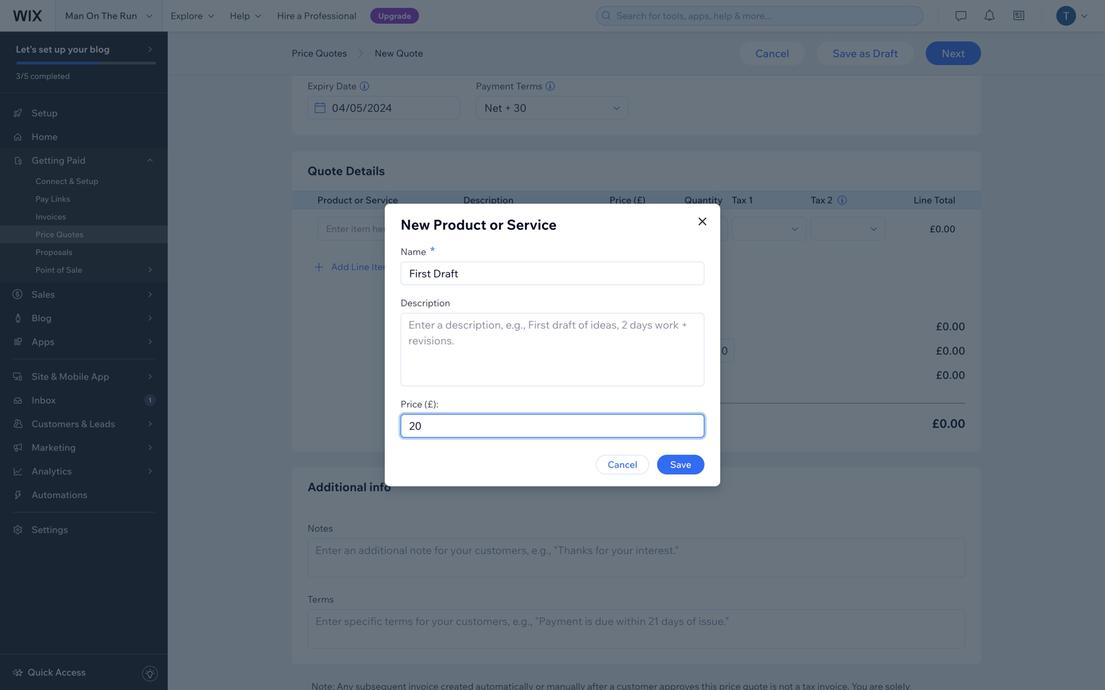 Task type: vqa. For each thing, say whether or not it's contained in the screenshot.
the "Total price:"
yes



Task type: describe. For each thing, give the bounding box(es) containing it.
quick access button
[[12, 667, 86, 679]]

price left (£):
[[401, 399, 422, 410]]

professional
[[304, 10, 357, 21]]

0 horizontal spatial customer
[[308, 21, 350, 33]]

save for save as draft
[[833, 47, 857, 60]]

proposals
[[36, 247, 72, 257]]

*
[[430, 244, 435, 259]]

home link
[[0, 125, 168, 149]]

invoices
[[36, 212, 66, 222]]

new
[[401, 216, 430, 234]]

invoices link
[[0, 208, 168, 226]]

price (£):
[[401, 399, 438, 410]]

hire a professional link
[[269, 0, 364, 32]]

home
[[32, 131, 58, 142]]

1 horizontal spatial setup
[[76, 176, 98, 186]]

quantity
[[684, 194, 723, 206]]

price quotes for price quotes button at the top
[[292, 47, 347, 59]]

Notes text field
[[308, 539, 965, 578]]

save as draft button
[[817, 41, 914, 65]]

1 horizontal spatial description
[[463, 194, 514, 206]]

total price:
[[644, 416, 707, 431]]

completed
[[30, 71, 70, 81]]

name
[[401, 246, 426, 258]]

pay
[[36, 194, 49, 204]]

price inside button
[[292, 47, 313, 59]]

quick access
[[28, 667, 86, 679]]

man
[[65, 10, 84, 21]]

payment
[[476, 80, 514, 92]]

info
[[369, 480, 391, 495]]

pay links link
[[0, 190, 168, 208]]

add
[[331, 261, 349, 273]]

1 vertical spatial total
[[644, 416, 672, 431]]

1 horizontal spatial or
[[490, 216, 504, 234]]

links
[[51, 194, 70, 204]]

price quotes link
[[0, 226, 168, 243]]

1 vertical spatial terms
[[308, 594, 334, 606]]

price quotes button
[[285, 43, 354, 63]]

draft
[[873, 47, 898, 60]]

3/5 completed
[[16, 71, 70, 81]]

product or service
[[317, 194, 398, 206]]

(£)
[[634, 194, 646, 206]]

quotes for price quotes link
[[56, 230, 83, 239]]

price inside sidebar element
[[36, 230, 54, 239]]

help button
[[222, 0, 269, 32]]

settings
[[32, 524, 68, 536]]

line total
[[914, 194, 955, 206]]

Description text field
[[401, 313, 705, 387]]

up
[[54, 43, 66, 55]]

quote
[[308, 163, 343, 178]]

subtotal
[[644, 320, 687, 333]]

save for save
[[670, 459, 691, 471]]

3/5
[[16, 71, 29, 81]]

notes
[[308, 523, 333, 534]]

setup link
[[0, 101, 168, 125]]

expiry date
[[308, 80, 357, 92]]

access
[[55, 667, 86, 679]]

Enter item here field
[[322, 218, 440, 240]]

paid
[[67, 155, 86, 166]]

payment terms
[[476, 80, 542, 92]]

price left '(£)'
[[609, 194, 631, 206]]

tax 2
[[811, 194, 832, 206]]

0 vertical spatial terms
[[516, 80, 542, 92]]

let's set up your blog
[[16, 43, 110, 55]]

details
[[346, 163, 385, 178]]

a
[[297, 10, 302, 21]]

0 horizontal spatial service
[[366, 194, 398, 206]]

Payment Terms field
[[481, 97, 609, 119]]

name *
[[401, 244, 435, 259]]

Name field
[[405, 262, 700, 285]]

help
[[230, 10, 250, 21]]

1 inside sidebar element
[[148, 396, 152, 405]]

settings link
[[0, 518, 168, 542]]

Search for tools, apps, help & more... field
[[613, 7, 919, 25]]

next button
[[926, 41, 981, 65]]

your
[[68, 43, 88, 55]]

additional info
[[308, 480, 391, 495]]

next
[[942, 47, 965, 60]]

automations link
[[0, 484, 168, 507]]

edit
[[370, 22, 389, 36]]

new product or service
[[401, 216, 557, 234]]

quote details
[[308, 163, 385, 178]]

Choose a contact field
[[312, 41, 609, 64]]

(£):
[[424, 399, 438, 410]]

cancel for save
[[608, 459, 637, 471]]

%
[[697, 344, 705, 358]]

getting paid
[[32, 155, 86, 166]]



Task type: locate. For each thing, give the bounding box(es) containing it.
tax
[[811, 194, 825, 206], [732, 194, 746, 206]]

save button
[[657, 455, 705, 475]]

0 vertical spatial service
[[366, 194, 398, 206]]

quotes for price quotes button at the top
[[316, 47, 347, 59]]

additional
[[308, 480, 367, 495]]

1 vertical spatial 1
[[148, 396, 152, 405]]

0 vertical spatial cancel
[[755, 47, 789, 60]]

automations
[[32, 489, 87, 501]]

0 horizontal spatial setup
[[32, 107, 58, 119]]

2 tax from the left
[[732, 194, 746, 206]]

1 vertical spatial cancel
[[608, 459, 637, 471]]

cancel left save button
[[608, 459, 637, 471]]

price down invoices
[[36, 230, 54, 239]]

service up name field
[[507, 216, 557, 234]]

cancel button down search for tools, apps, help & more... field
[[740, 41, 805, 65]]

setup up home
[[32, 107, 58, 119]]

price quotes
[[292, 47, 347, 59], [36, 230, 83, 239]]

0 horizontal spatial quotes
[[56, 230, 83, 239]]

0 horizontal spatial save
[[670, 459, 691, 471]]

0 horizontal spatial line
[[351, 261, 369, 273]]

0 vertical spatial description
[[463, 194, 514, 206]]

tax for tax 2
[[811, 194, 825, 206]]

description up new product or service
[[463, 194, 514, 206]]

None field
[[736, 218, 788, 240], [815, 218, 867, 240], [736, 218, 788, 240], [815, 218, 867, 240]]

hire a professional
[[277, 10, 357, 21]]

0 horizontal spatial price quotes
[[36, 230, 83, 239]]

price quotes inside sidebar element
[[36, 230, 83, 239]]

1 horizontal spatial customer
[[392, 22, 440, 36]]

as
[[859, 47, 870, 60]]

product up *
[[433, 216, 486, 234]]

quick
[[28, 667, 53, 679]]

let's
[[16, 43, 37, 55]]

1 vertical spatial price quotes
[[36, 230, 83, 239]]

line inside button
[[351, 261, 369, 273]]

save as draft
[[833, 47, 898, 60]]

quotes down invoices 'link'
[[56, 230, 83, 239]]

edit customer button
[[350, 21, 440, 37]]

1 vertical spatial line
[[351, 261, 369, 273]]

customer down upgrade
[[392, 22, 440, 36]]

line
[[914, 194, 932, 206], [351, 261, 369, 273]]

upgrade
[[378, 11, 411, 21]]

0 vertical spatial 1
[[748, 194, 753, 206]]

1 vertical spatial service
[[507, 216, 557, 234]]

0 vertical spatial quotes
[[316, 47, 347, 59]]

1 vertical spatial or
[[490, 216, 504, 234]]

1 horizontal spatial save
[[833, 47, 857, 60]]

description down *
[[401, 297, 450, 309]]

item
[[371, 261, 391, 273]]

tax 1
[[732, 194, 753, 206]]

1 tax from the left
[[811, 194, 825, 206]]

tax for tax 1
[[732, 194, 746, 206]]

price (£)
[[609, 194, 646, 206]]

quotes
[[316, 47, 347, 59], [56, 230, 83, 239]]

getting paid button
[[0, 149, 168, 172]]

tax left 2
[[811, 194, 825, 206]]

1 horizontal spatial quotes
[[316, 47, 347, 59]]

0 horizontal spatial 1
[[148, 396, 152, 405]]

save
[[833, 47, 857, 60], [670, 459, 691, 471]]

0 horizontal spatial tax
[[732, 194, 746, 206]]

1 vertical spatial description
[[401, 297, 450, 309]]

1
[[748, 194, 753, 206], [148, 396, 152, 405]]

0 vertical spatial or
[[354, 194, 363, 206]]

run
[[120, 10, 137, 21]]

cancel for save as draft
[[755, 47, 789, 60]]

0 vertical spatial price quotes
[[292, 47, 347, 59]]

the
[[101, 10, 118, 21]]

1 horizontal spatial total
[[934, 194, 955, 206]]

1 vertical spatial cancel button
[[596, 455, 649, 475]]

1 vertical spatial save
[[670, 459, 691, 471]]

terms
[[516, 80, 542, 92], [308, 594, 334, 606]]

on
[[86, 10, 99, 21]]

1 horizontal spatial cancel button
[[740, 41, 805, 65]]

1 vertical spatial quotes
[[56, 230, 83, 239]]

save left the as at right top
[[833, 47, 857, 60]]

0 vertical spatial save
[[833, 47, 857, 60]]

proposals link
[[0, 243, 168, 261]]

1 horizontal spatial product
[[433, 216, 486, 234]]

price quotes inside button
[[292, 47, 347, 59]]

&
[[69, 176, 74, 186]]

cancel button for save
[[596, 455, 649, 475]]

expiry
[[308, 80, 334, 92]]

1 horizontal spatial 1
[[748, 194, 753, 206]]

getting
[[32, 155, 64, 166]]

hire
[[277, 10, 295, 21]]

0 horizontal spatial description
[[401, 297, 450, 309]]

service
[[366, 194, 398, 206], [507, 216, 557, 234]]

connect
[[36, 176, 67, 186]]

cancel down search for tools, apps, help & more... field
[[755, 47, 789, 60]]

save down total price:
[[670, 459, 691, 471]]

1 horizontal spatial service
[[507, 216, 557, 234]]

sidebar element
[[0, 32, 168, 691]]

date
[[336, 80, 357, 92]]

cancel
[[755, 47, 789, 60], [608, 459, 637, 471]]

0 vertical spatial cancel button
[[740, 41, 805, 65]]

0 vertical spatial total
[[934, 194, 955, 206]]

1 horizontal spatial terms
[[516, 80, 542, 92]]

upgrade button
[[370, 8, 419, 24]]

0 horizontal spatial total
[[644, 416, 672, 431]]

£0.00
[[930, 223, 955, 235], [936, 320, 965, 333], [936, 344, 965, 358], [936, 369, 965, 382], [932, 416, 965, 431]]

1 vertical spatial product
[[433, 216, 486, 234]]

price:
[[675, 416, 707, 431]]

add line item button
[[292, 251, 981, 283]]

price quotes up expiry on the top of the page
[[292, 47, 347, 59]]

service up enter item here field
[[366, 194, 398, 206]]

description
[[463, 194, 514, 206], [401, 297, 450, 309]]

0 horizontal spatial product
[[317, 194, 352, 206]]

2
[[827, 194, 832, 206]]

quotes inside button
[[316, 47, 347, 59]]

inbox
[[32, 395, 56, 406]]

0 horizontal spatial cancel
[[608, 459, 637, 471]]

1 horizontal spatial price quotes
[[292, 47, 347, 59]]

0 horizontal spatial cancel button
[[596, 455, 649, 475]]

product down quote
[[317, 194, 352, 206]]

price quotes for price quotes link
[[36, 230, 83, 239]]

0 horizontal spatial or
[[354, 194, 363, 206]]

quotes up 'expiry date'
[[316, 47, 347, 59]]

1 horizontal spatial line
[[914, 194, 932, 206]]

1 vertical spatial setup
[[76, 176, 98, 186]]

0 horizontal spatial terms
[[308, 594, 334, 606]]

Expiry Date field
[[328, 97, 456, 119]]

Enter a description field
[[468, 218, 601, 240]]

None number field
[[705, 340, 730, 362]]

connect & setup link
[[0, 172, 168, 190]]

quotes inside sidebar element
[[56, 230, 83, 239]]

price up expiry on the top of the page
[[292, 47, 313, 59]]

set
[[39, 43, 52, 55]]

customer
[[308, 21, 350, 33], [392, 22, 440, 36]]

cancel button
[[740, 41, 805, 65], [596, 455, 649, 475]]

connect & setup
[[36, 176, 98, 186]]

tax right "quantity"
[[732, 194, 746, 206]]

man on the run
[[65, 10, 137, 21]]

customer inside button
[[392, 22, 440, 36]]

or
[[354, 194, 363, 206], [490, 216, 504, 234]]

price quotes up proposals
[[36, 230, 83, 239]]

Price (£): text field
[[405, 415, 700, 437]]

Terms text field
[[308, 610, 965, 649]]

customer up price quotes button at the top
[[308, 21, 350, 33]]

cancel button left save button
[[596, 455, 649, 475]]

cancel button for save as draft
[[740, 41, 805, 65]]

edit customer
[[370, 22, 440, 36]]

blog
[[90, 43, 110, 55]]

setup right &
[[76, 176, 98, 186]]

None text field
[[689, 218, 723, 240]]

0 vertical spatial setup
[[32, 107, 58, 119]]

0 vertical spatial product
[[317, 194, 352, 206]]

add line item
[[331, 261, 391, 273]]

price
[[292, 47, 313, 59], [609, 194, 631, 206], [36, 230, 54, 239], [401, 399, 422, 410]]

pay links
[[36, 194, 70, 204]]

1 horizontal spatial cancel
[[755, 47, 789, 60]]

1 horizontal spatial tax
[[811, 194, 825, 206]]

0 vertical spatial line
[[914, 194, 932, 206]]

explore
[[171, 10, 203, 21]]



